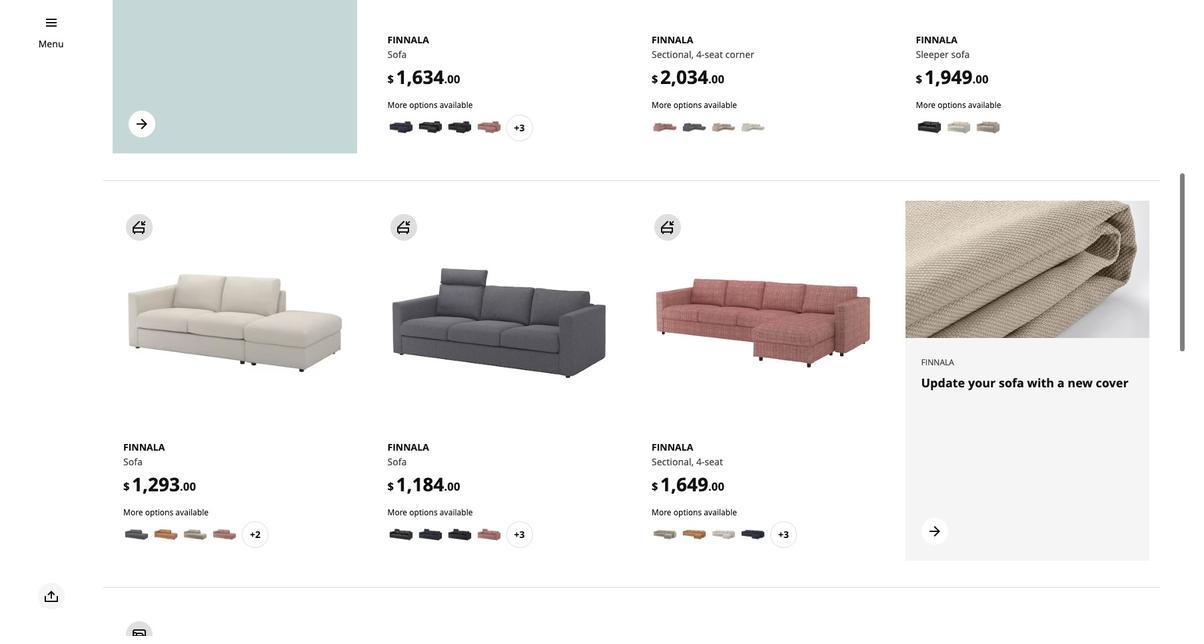 Task type: vqa. For each thing, say whether or not it's contained in the screenshot.
Orders
no



Task type: describe. For each thing, give the bounding box(es) containing it.
menu
[[38, 37, 64, 50]]



Task type: locate. For each thing, give the bounding box(es) containing it.
menu button
[[38, 37, 64, 51]]



